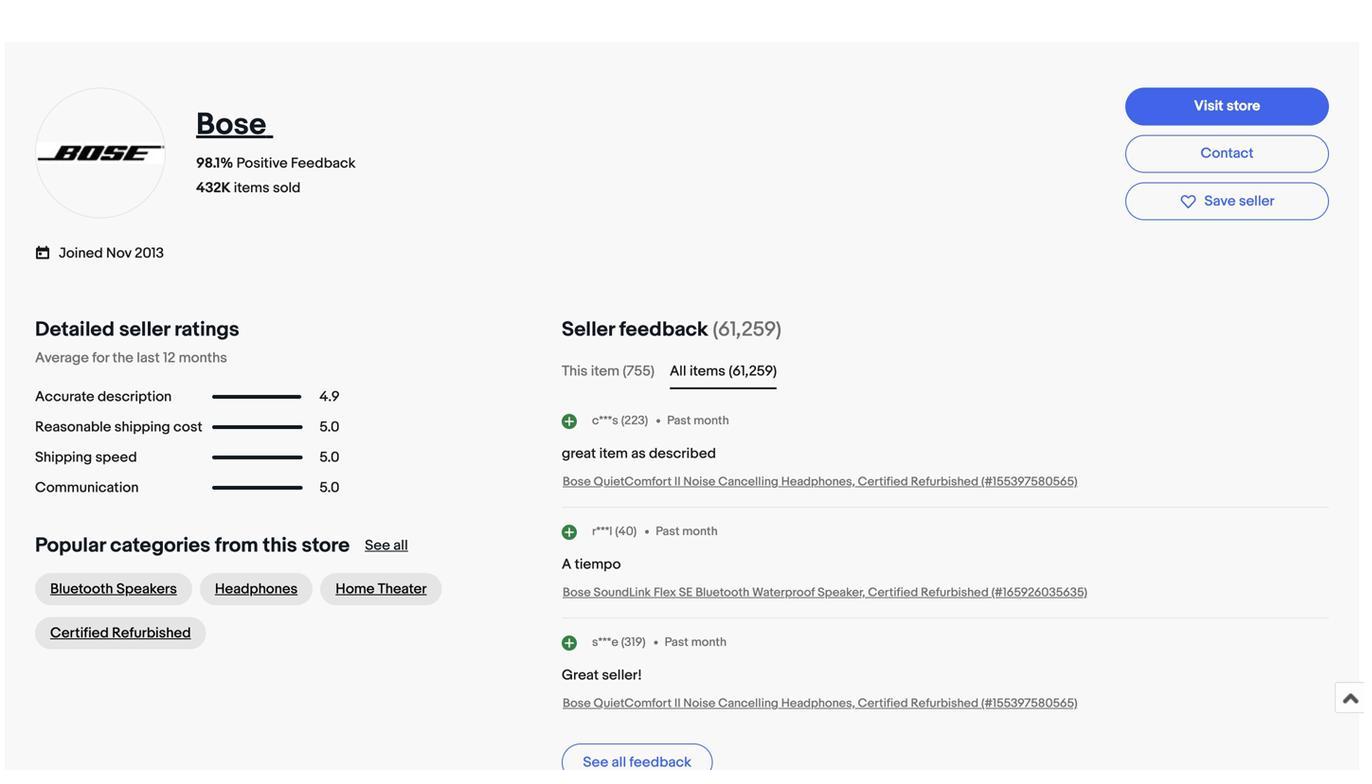 Task type: describe. For each thing, give the bounding box(es) containing it.
great
[[562, 445, 596, 462]]

contact link
[[1126, 135, 1329, 173]]

(#165926035635)
[[992, 586, 1088, 600]]

great item as described
[[562, 445, 716, 462]]

tiempo
[[575, 556, 621, 573]]

all items (61,259)
[[670, 363, 777, 380]]

great seller!
[[562, 667, 642, 684]]

all
[[670, 363, 687, 380]]

detailed seller ratings
[[35, 317, 239, 342]]

sold
[[273, 180, 301, 197]]

detailed
[[35, 317, 115, 342]]

certified refurbished link
[[35, 617, 206, 650]]

cost
[[173, 419, 203, 436]]

average
[[35, 350, 89, 367]]

past month for great seller!
[[665, 635, 727, 650]]

a tiempo
[[562, 556, 621, 573]]

headphones, for great seller!
[[781, 696, 855, 711]]

feedback
[[619, 317, 708, 342]]

item for great
[[599, 445, 628, 462]]

see
[[365, 537, 390, 554]]

seller for save
[[1239, 193, 1275, 210]]

home
[[336, 581, 375, 598]]

past for great item as described
[[667, 413, 691, 428]]

items inside 98.1% positive feedback 432k items sold
[[234, 180, 270, 197]]

(319)
[[621, 635, 646, 650]]

bluetooth inside "link"
[[50, 581, 113, 598]]

bose soundlink flex se bluetooth waterproof speaker, certified refurbished (#165926035635) link
[[563, 586, 1088, 600]]

(40)
[[615, 524, 637, 539]]

waterproof
[[752, 586, 815, 600]]

see all
[[365, 537, 408, 554]]

categories
[[110, 533, 211, 558]]

visit store
[[1194, 98, 1261, 115]]

save
[[1205, 193, 1236, 210]]

bose quietcomfort ii noise cancelling headphones, certified refurbished (#155397580565) link for great item as described
[[563, 475, 1078, 489]]

bose quietcomfort ii noise cancelling headphones, certified refurbished (#155397580565) for great seller!
[[563, 696, 1078, 711]]

past for great seller!
[[665, 635, 689, 650]]

bose for a
[[563, 586, 591, 600]]

ii for great item as described
[[675, 475, 681, 489]]

popular categories from this store
[[35, 533, 350, 558]]

5.0 for speed
[[320, 449, 340, 466]]

positive
[[237, 155, 288, 172]]

from
[[215, 533, 258, 558]]

speed
[[95, 449, 137, 466]]

a
[[562, 556, 572, 573]]

soundlink
[[594, 586, 651, 600]]

headphones, for great item as described
[[781, 475, 855, 489]]

communication
[[35, 479, 139, 497]]

this
[[562, 363, 588, 380]]

months
[[179, 350, 227, 367]]

98.1% positive feedback 432k items sold
[[196, 155, 356, 197]]

r***l
[[592, 524, 613, 539]]

3 5.0 from the top
[[320, 479, 340, 497]]

save seller button
[[1126, 182, 1329, 220]]

seller!
[[602, 667, 642, 684]]

(61,259) for all items (61,259)
[[729, 363, 777, 380]]

speakers
[[116, 581, 177, 598]]

month for great item as described
[[694, 413, 729, 428]]

432k
[[196, 180, 231, 197]]

text__icon wrapper image
[[35, 243, 59, 260]]

reasonable
[[35, 419, 111, 436]]

seller
[[562, 317, 615, 342]]

description
[[98, 389, 172, 406]]

r***l (40)
[[592, 524, 637, 539]]

(755)
[[623, 363, 655, 380]]

1 horizontal spatial items
[[690, 363, 726, 380]]

visit
[[1194, 98, 1224, 115]]

2013
[[135, 245, 164, 262]]

ratings
[[174, 317, 239, 342]]

joined
[[59, 245, 103, 262]]

noise for great seller!
[[684, 696, 716, 711]]

bose for great
[[563, 475, 591, 489]]

shipping
[[114, 419, 170, 436]]

last
[[137, 350, 160, 367]]

5.0 for shipping
[[320, 419, 340, 436]]

contact
[[1201, 145, 1254, 162]]

bose link
[[196, 107, 273, 144]]

shipping
[[35, 449, 92, 466]]

nov
[[106, 245, 131, 262]]

save seller
[[1205, 193, 1275, 210]]

the
[[112, 350, 133, 367]]



Task type: vqa. For each thing, say whether or not it's contained in the screenshot.
the topmost QuietComfort
yes



Task type: locate. For each thing, give the bounding box(es) containing it.
0 vertical spatial headphones,
[[781, 475, 855, 489]]

store
[[1227, 98, 1261, 115], [302, 533, 350, 558]]

1 ii from the top
[[675, 475, 681, 489]]

1 (#155397580565) from the top
[[982, 475, 1078, 489]]

quietcomfort for item
[[594, 475, 672, 489]]

certified refurbished
[[50, 625, 191, 642]]

1 quietcomfort from the top
[[594, 475, 672, 489]]

0 vertical spatial (#155397580565)
[[982, 475, 1078, 489]]

0 vertical spatial month
[[694, 413, 729, 428]]

0 horizontal spatial bluetooth
[[50, 581, 113, 598]]

quietcomfort down seller!
[[594, 696, 672, 711]]

theater
[[378, 581, 427, 598]]

bluetooth right se
[[696, 586, 750, 600]]

bose quietcomfort ii noise cancelling headphones, certified refurbished (#155397580565) link for great seller!
[[563, 696, 1078, 711]]

tab list
[[562, 361, 1329, 382]]

(61,259) up all items (61,259)
[[713, 317, 782, 342]]

1 vertical spatial seller
[[119, 317, 170, 342]]

2 cancelling from the top
[[718, 696, 779, 711]]

past month for great item as described
[[667, 413, 729, 428]]

2 ii from the top
[[675, 696, 681, 711]]

2 5.0 from the top
[[320, 449, 340, 466]]

(61,259) inside tab list
[[729, 363, 777, 380]]

seller feedback (61,259)
[[562, 317, 782, 342]]

great
[[562, 667, 599, 684]]

(#155397580565)
[[982, 475, 1078, 489], [982, 696, 1078, 711]]

12
[[163, 350, 176, 367]]

shipping speed
[[35, 449, 137, 466]]

(#155397580565) for great seller!
[[982, 696, 1078, 711]]

1 horizontal spatial store
[[1227, 98, 1261, 115]]

(61,259) for seller feedback (61,259)
[[713, 317, 782, 342]]

0 vertical spatial 5.0
[[320, 419, 340, 436]]

0 vertical spatial bose quietcomfort ii noise cancelling headphones, certified refurbished (#155397580565)
[[563, 475, 1078, 489]]

average for the last 12 months
[[35, 350, 227, 367]]

0 vertical spatial past month
[[667, 413, 729, 428]]

5.0
[[320, 419, 340, 436], [320, 449, 340, 466], [320, 479, 340, 497]]

2 quietcomfort from the top
[[594, 696, 672, 711]]

1 vertical spatial past month
[[656, 524, 718, 539]]

1 vertical spatial cancelling
[[718, 696, 779, 711]]

item right this
[[591, 363, 620, 380]]

2 vertical spatial 5.0
[[320, 479, 340, 497]]

items down "positive"
[[234, 180, 270, 197]]

bose
[[196, 107, 266, 144], [563, 475, 591, 489], [563, 586, 591, 600], [563, 696, 591, 711]]

1 horizontal spatial seller
[[1239, 193, 1275, 210]]

2 vertical spatial month
[[691, 635, 727, 650]]

0 vertical spatial ii
[[675, 475, 681, 489]]

1 noise from the top
[[684, 475, 716, 489]]

bluetooth speakers
[[50, 581, 177, 598]]

month for a tiempo
[[682, 524, 718, 539]]

bose soundlink flex se bluetooth waterproof speaker, certified refurbished (#165926035635)
[[563, 586, 1088, 600]]

ii for great seller!
[[675, 696, 681, 711]]

month down se
[[691, 635, 727, 650]]

certified
[[858, 475, 908, 489], [868, 586, 918, 600], [50, 625, 109, 642], [858, 696, 908, 711]]

0 vertical spatial noise
[[684, 475, 716, 489]]

bose quietcomfort ii noise cancelling headphones, certified refurbished (#155397580565)
[[563, 475, 1078, 489], [563, 696, 1078, 711]]

past right (40)
[[656, 524, 680, 539]]

ii
[[675, 475, 681, 489], [675, 696, 681, 711]]

noise for great item as described
[[684, 475, 716, 489]]

2 noise from the top
[[684, 696, 716, 711]]

1 vertical spatial ii
[[675, 696, 681, 711]]

bluetooth down popular
[[50, 581, 113, 598]]

speaker,
[[818, 586, 865, 600]]

bose quietcomfort ii noise cancelling headphones, certified refurbished (#155397580565) link
[[563, 475, 1078, 489], [563, 696, 1078, 711]]

1 vertical spatial (#155397580565)
[[982, 696, 1078, 711]]

bluetooth
[[50, 581, 113, 598], [696, 586, 750, 600]]

2 vertical spatial past
[[665, 635, 689, 650]]

all
[[393, 537, 408, 554]]

store right visit
[[1227, 98, 1261, 115]]

joined nov 2013
[[59, 245, 164, 262]]

home theater link
[[320, 573, 442, 606]]

0 vertical spatial past
[[667, 413, 691, 428]]

described
[[649, 445, 716, 462]]

4.9
[[320, 389, 340, 406]]

2 bose quietcomfort ii noise cancelling headphones, certified refurbished (#155397580565) from the top
[[563, 696, 1078, 711]]

1 vertical spatial item
[[599, 445, 628, 462]]

past month up described
[[667, 413, 729, 428]]

0 vertical spatial items
[[234, 180, 270, 197]]

see all link
[[365, 537, 408, 554]]

seller up last
[[119, 317, 170, 342]]

accurate
[[35, 389, 94, 406]]

flex
[[654, 586, 676, 600]]

item inside tab list
[[591, 363, 620, 380]]

store inside visit store link
[[1227, 98, 1261, 115]]

s***e (319)
[[592, 635, 646, 650]]

item
[[591, 363, 620, 380], [599, 445, 628, 462]]

1 bose quietcomfort ii noise cancelling headphones, certified refurbished (#155397580565) from the top
[[563, 475, 1078, 489]]

seller right save
[[1239, 193, 1275, 210]]

1 vertical spatial noise
[[684, 696, 716, 711]]

past month for a tiempo
[[656, 524, 718, 539]]

0 vertical spatial store
[[1227, 98, 1261, 115]]

1 bose quietcomfort ii noise cancelling headphones, certified refurbished (#155397580565) link from the top
[[563, 475, 1078, 489]]

refurbished
[[911, 475, 979, 489], [921, 586, 989, 600], [112, 625, 191, 642], [911, 696, 979, 711]]

0 horizontal spatial seller
[[119, 317, 170, 342]]

1 vertical spatial 5.0
[[320, 449, 340, 466]]

1 vertical spatial items
[[690, 363, 726, 380]]

s***e
[[592, 635, 619, 650]]

1 cancelling from the top
[[718, 475, 779, 489]]

item left as
[[599, 445, 628, 462]]

quietcomfort for seller!
[[594, 696, 672, 711]]

0 horizontal spatial store
[[302, 533, 350, 558]]

1 headphones, from the top
[[781, 475, 855, 489]]

item for this
[[591, 363, 620, 380]]

past for a tiempo
[[656, 524, 680, 539]]

1 vertical spatial headphones,
[[781, 696, 855, 711]]

reasonable shipping cost
[[35, 419, 203, 436]]

store right this
[[302, 533, 350, 558]]

bose quietcomfort ii noise cancelling headphones, certified refurbished (#155397580565) for great item as described
[[563, 475, 1078, 489]]

as
[[631, 445, 646, 462]]

seller inside button
[[1239, 193, 1275, 210]]

tab list containing this item (755)
[[562, 361, 1329, 382]]

this item (755)
[[562, 363, 655, 380]]

for
[[92, 350, 109, 367]]

0 vertical spatial (61,259)
[[713, 317, 782, 342]]

items
[[234, 180, 270, 197], [690, 363, 726, 380]]

headphones link
[[200, 573, 313, 606]]

1 vertical spatial bose quietcomfort ii noise cancelling headphones, certified refurbished (#155397580565)
[[563, 696, 1078, 711]]

past
[[667, 413, 691, 428], [656, 524, 680, 539], [665, 635, 689, 650]]

2 vertical spatial past month
[[665, 635, 727, 650]]

1 vertical spatial bose quietcomfort ii noise cancelling headphones, certified refurbished (#155397580565) link
[[563, 696, 1078, 711]]

month for great seller!
[[691, 635, 727, 650]]

seller for detailed
[[119, 317, 170, 342]]

headphones
[[215, 581, 298, 598]]

1 vertical spatial store
[[302, 533, 350, 558]]

0 vertical spatial quietcomfort
[[594, 475, 672, 489]]

1 vertical spatial (61,259)
[[729, 363, 777, 380]]

this
[[263, 533, 297, 558]]

1 vertical spatial past
[[656, 524, 680, 539]]

0 vertical spatial cancelling
[[718, 475, 779, 489]]

popular
[[35, 533, 106, 558]]

cancelling for great item as described
[[718, 475, 779, 489]]

98.1%
[[196, 155, 233, 172]]

c***s
[[592, 413, 619, 428]]

past right (319)
[[665, 635, 689, 650]]

1 vertical spatial quietcomfort
[[594, 696, 672, 711]]

bluetooth speakers link
[[35, 573, 192, 606]]

2 headphones, from the top
[[781, 696, 855, 711]]

1 horizontal spatial bluetooth
[[696, 586, 750, 600]]

0 vertical spatial seller
[[1239, 193, 1275, 210]]

2 bose quietcomfort ii noise cancelling headphones, certified refurbished (#155397580565) link from the top
[[563, 696, 1078, 711]]

feedback
[[291, 155, 356, 172]]

se
[[679, 586, 693, 600]]

2 (#155397580565) from the top
[[982, 696, 1078, 711]]

quietcomfort down as
[[594, 475, 672, 489]]

past month down se
[[665, 635, 727, 650]]

0 vertical spatial item
[[591, 363, 620, 380]]

month up described
[[694, 413, 729, 428]]

home theater
[[336, 581, 427, 598]]

items right all
[[690, 363, 726, 380]]

month up se
[[682, 524, 718, 539]]

0 horizontal spatial items
[[234, 180, 270, 197]]

noise
[[684, 475, 716, 489], [684, 696, 716, 711]]

(223)
[[621, 413, 648, 428]]

accurate description
[[35, 389, 172, 406]]

bose for great
[[563, 696, 591, 711]]

past month right (40)
[[656, 524, 718, 539]]

past up described
[[667, 413, 691, 428]]

seller
[[1239, 193, 1275, 210], [119, 317, 170, 342]]

(61,259) right all
[[729, 363, 777, 380]]

1 vertical spatial month
[[682, 524, 718, 539]]

cancelling for great seller!
[[718, 696, 779, 711]]

visit store link
[[1126, 88, 1329, 126]]

(#155397580565) for great item as described
[[982, 475, 1078, 489]]

past month
[[667, 413, 729, 428], [656, 524, 718, 539], [665, 635, 727, 650]]

1 5.0 from the top
[[320, 419, 340, 436]]

c***s (223)
[[592, 413, 648, 428]]

bose image
[[34, 142, 167, 164]]

0 vertical spatial bose quietcomfort ii noise cancelling headphones, certified refurbished (#155397580565) link
[[563, 475, 1078, 489]]



